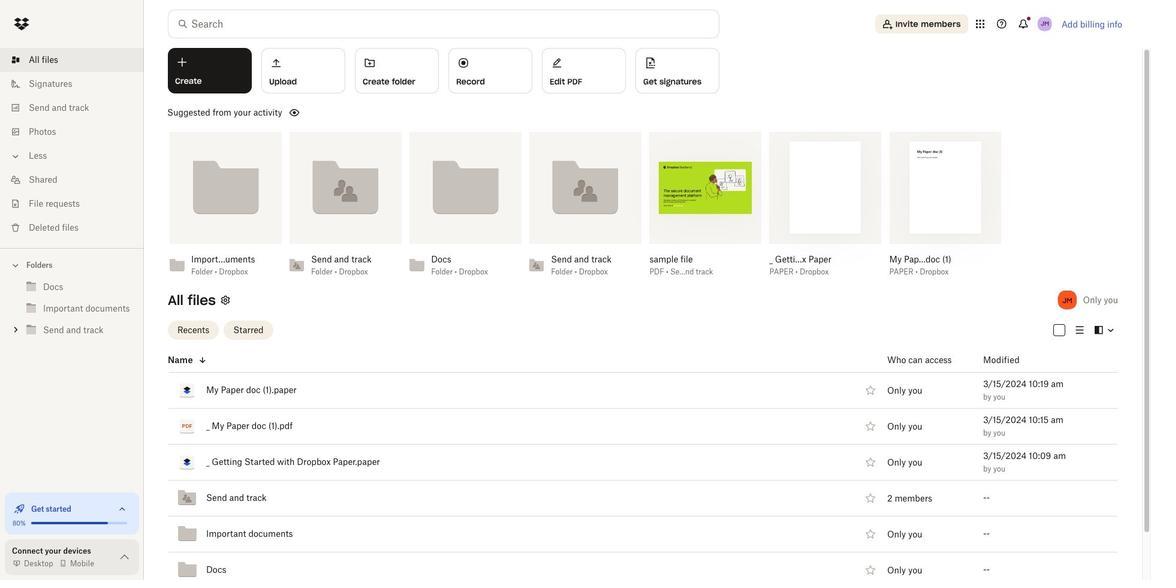 Task type: vqa. For each thing, say whether or not it's contained in the screenshot.
Cyan
no



Task type: locate. For each thing, give the bounding box(es) containing it.
name docs, modified 3/15/2024 9:15 am, element
[[142, 553, 1119, 581]]

1 add to starred image from the top
[[864, 419, 878, 434]]

1 vertical spatial add to starred image
[[864, 455, 878, 470]]

name _ my paper doc (1).pdf, modified 3/15/2024 10:15 am, element
[[142, 409, 1119, 445]]

add to starred image inside the name send and track, modified 3/15/2024 9:46 am, element
[[864, 491, 878, 506]]

dropbox image
[[10, 12, 34, 36]]

add to starred image inside name important documents, modified 4/2/2024 10:18 am, element
[[864, 527, 878, 542]]

list item
[[0, 48, 144, 72]]

0 vertical spatial add to starred image
[[864, 383, 878, 398]]

1 add to starred image from the top
[[864, 383, 878, 398]]

add to starred image inside name _ my paper doc (1).pdf, modified 3/15/2024 10:15 am, element
[[864, 419, 878, 434]]

name send and track, modified 3/15/2024 9:46 am, element
[[142, 481, 1119, 517]]

add to starred image
[[864, 383, 878, 398], [864, 455, 878, 470], [864, 563, 878, 578]]

add to starred image
[[864, 419, 878, 434], [864, 491, 878, 506], [864, 527, 878, 542]]

name my paper doc (1).paper, modified 3/15/2024 10:19 am, element
[[142, 373, 1119, 409]]

2 vertical spatial add to starred image
[[864, 563, 878, 578]]

2 add to starred image from the top
[[864, 491, 878, 506]]

0 vertical spatial add to starred image
[[864, 419, 878, 434]]

add to starred image inside name my paper doc (1).paper, modified 3/15/2024 10:19 am, element
[[864, 383, 878, 398]]

2 vertical spatial add to starred image
[[864, 527, 878, 542]]

group
[[0, 274, 144, 350]]

1 vertical spatial add to starred image
[[864, 491, 878, 506]]

list
[[0, 41, 144, 248]]

3 add to starred image from the top
[[864, 527, 878, 542]]

folder settings image
[[218, 293, 233, 307]]

table
[[142, 349, 1119, 581]]

2 add to starred image from the top
[[864, 455, 878, 470]]

3 add to starred image from the top
[[864, 563, 878, 578]]

add to starred image inside name _ getting started with dropbox paper.paper, modified 3/15/2024 10:09 am, element
[[864, 455, 878, 470]]

add to starred image for name important documents, modified 4/2/2024 10:18 am, element
[[864, 527, 878, 542]]

add to starred image for the name send and track, modified 3/15/2024 9:46 am, element
[[864, 491, 878, 506]]

add to starred image inside name docs, modified 3/15/2024 9:15 am, element
[[864, 563, 878, 578]]



Task type: describe. For each thing, give the bounding box(es) containing it.
add to starred image for name _ getting started with dropbox paper.paper, modified 3/15/2024 10:09 am, element
[[864, 455, 878, 470]]

getting started progress progress bar
[[31, 523, 108, 525]]

add to starred image for name docs, modified 3/15/2024 9:15 am, element
[[864, 563, 878, 578]]

name _ getting started with dropbox paper.paper, modified 3/15/2024 10:09 am, element
[[142, 445, 1119, 481]]

add to starred image for name my paper doc (1).paper, modified 3/15/2024 10:19 am, element
[[864, 383, 878, 398]]

add to starred image for name _ my paper doc (1).pdf, modified 3/15/2024 10:15 am, element
[[864, 419, 878, 434]]

less image
[[10, 151, 22, 163]]

Search in folder "Dropbox" text field
[[191, 17, 695, 31]]

name important documents, modified 4/2/2024 10:18 am, element
[[142, 517, 1119, 553]]



